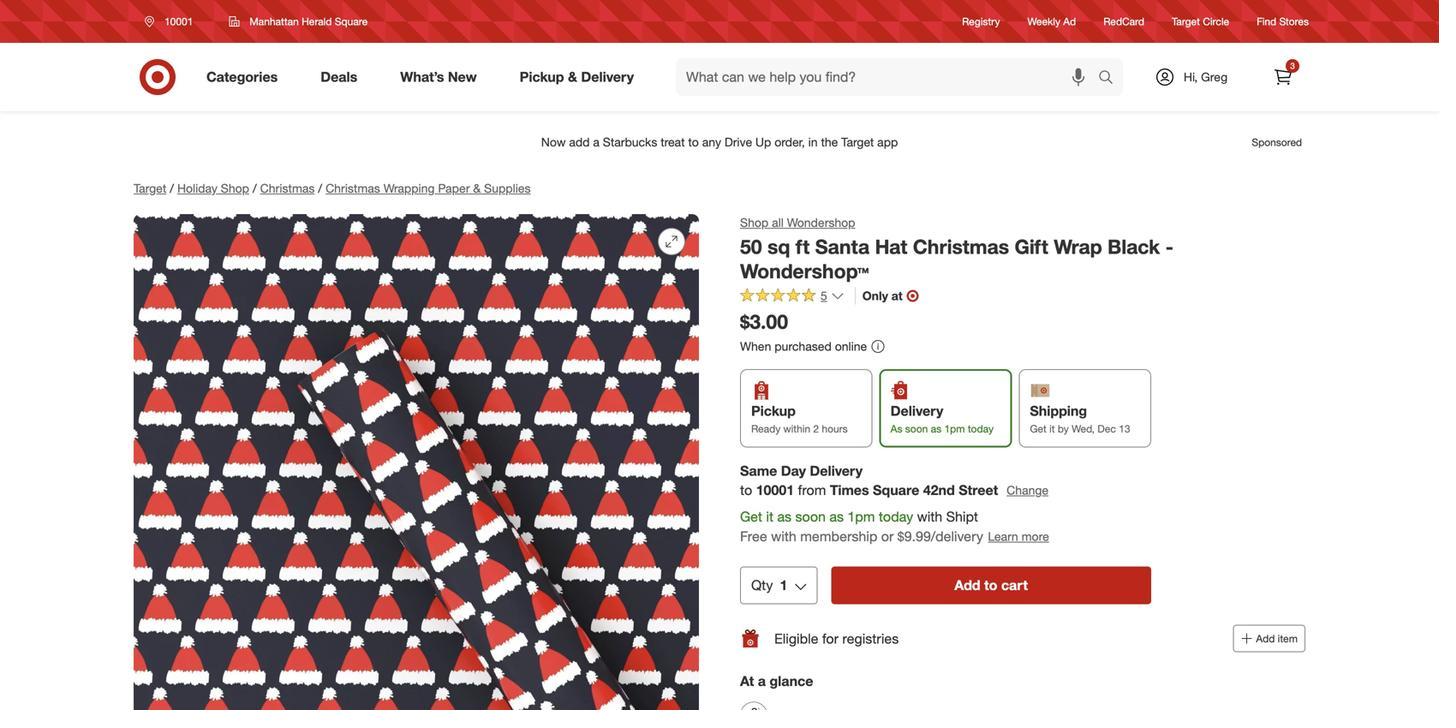 Task type: describe. For each thing, give the bounding box(es) containing it.
redcard link
[[1104, 14, 1145, 29]]

find stores link
[[1257, 14, 1309, 29]]

delivery as soon as 1pm today
[[891, 403, 994, 436]]

stores
[[1280, 15, 1309, 28]]

2
[[814, 423, 819, 436]]

1pm inside delivery as soon as 1pm today
[[945, 423, 965, 436]]

only at
[[863, 288, 903, 303]]

soon inside delivery as soon as 1pm today
[[906, 423, 928, 436]]

target for target / holiday shop / christmas / christmas wrapping paper & supplies
[[134, 181, 166, 196]]

new
[[448, 69, 477, 85]]

hi, greg
[[1184, 69, 1228, 84]]

deals link
[[306, 58, 379, 96]]

50
[[740, 235, 762, 259]]

manhattan herald square
[[250, 15, 368, 28]]

as inside delivery as soon as 1pm today
[[931, 423, 942, 436]]

$9.99/delivery
[[898, 528, 984, 545]]

target for target circle
[[1172, 15, 1201, 28]]

square for times
[[873, 482, 920, 499]]

dec
[[1098, 423, 1117, 436]]

advertisement region
[[120, 122, 1320, 163]]

eligible
[[775, 631, 819, 647]]

as
[[891, 423, 903, 436]]

hi,
[[1184, 69, 1198, 84]]

when purchased online
[[740, 339, 867, 354]]

search button
[[1091, 58, 1132, 99]]

holiday
[[177, 181, 218, 196]]

what's
[[400, 69, 444, 85]]

to 10001
[[740, 482, 794, 499]]

what's new link
[[386, 58, 498, 96]]

purchased
[[775, 339, 832, 354]]

-
[[1166, 235, 1174, 259]]

get inside get it as soon as 1pm today with shipt free with membership or $9.99/delivery learn more
[[740, 509, 763, 525]]

qty 1
[[752, 577, 788, 594]]

circle
[[1203, 15, 1230, 28]]

add to cart
[[955, 577, 1028, 594]]

same day delivery
[[740, 463, 863, 479]]

from
[[798, 482, 826, 499]]

cart
[[1002, 577, 1028, 594]]

categories link
[[192, 58, 299, 96]]

same
[[740, 463, 777, 479]]

item
[[1278, 633, 1298, 646]]

add item button
[[1233, 625, 1306, 653]]

learn
[[988, 529, 1019, 544]]

13
[[1119, 423, 1131, 436]]

deals
[[321, 69, 358, 85]]

when
[[740, 339, 772, 354]]

get it as soon as 1pm today with shipt free with membership or $9.99/delivery learn more
[[740, 509, 1050, 545]]

christmas link
[[260, 181, 315, 196]]

all
[[772, 215, 784, 230]]

manhattan
[[250, 15, 299, 28]]

hat
[[875, 235, 908, 259]]

square for herald
[[335, 15, 368, 28]]

50 sq ft santa hat christmas gift wrap black - wondershop&#8482;, 1 of 4 image
[[134, 214, 699, 710]]

only
[[863, 288, 889, 303]]

1 horizontal spatial 10001
[[756, 482, 794, 499]]

weekly ad
[[1028, 15, 1077, 28]]

gift
[[1015, 235, 1049, 259]]

pickup ready within 2 hours
[[752, 403, 848, 436]]

wondershop™
[[740, 259, 869, 283]]

What can we help you find? suggestions appear below search field
[[676, 58, 1103, 96]]

weekly ad link
[[1028, 14, 1077, 29]]

add item
[[1257, 633, 1298, 646]]

pickup for ready
[[752, 403, 796, 420]]

online
[[835, 339, 867, 354]]

shipping
[[1030, 403, 1088, 420]]

greg
[[1202, 69, 1228, 84]]

eligible for registries
[[775, 631, 899, 647]]

day
[[781, 463, 806, 479]]

5 link
[[740, 288, 845, 307]]

1
[[780, 577, 788, 594]]

0 horizontal spatial christmas
[[260, 181, 315, 196]]

hours
[[822, 423, 848, 436]]

categories
[[207, 69, 278, 85]]

1 vertical spatial &
[[473, 181, 481, 196]]

christmas wrapping paper & supplies link
[[326, 181, 531, 196]]

to inside "button"
[[985, 577, 998, 594]]

ready
[[752, 423, 781, 436]]

target circle link
[[1172, 14, 1230, 29]]

what's new
[[400, 69, 477, 85]]

search
[[1091, 70, 1132, 87]]

shop all wondershop 50 sq ft santa hat christmas gift wrap black - wondershop™
[[740, 215, 1174, 283]]



Task type: locate. For each thing, give the bounding box(es) containing it.
0 vertical spatial it
[[1050, 423, 1055, 436]]

shop
[[221, 181, 249, 196], [740, 215, 769, 230]]

0 vertical spatial today
[[968, 423, 994, 436]]

/ left christmas link
[[253, 181, 257, 196]]

get
[[1030, 423, 1047, 436], [740, 509, 763, 525]]

1 vertical spatial target
[[134, 181, 166, 196]]

shipping get it by wed, dec 13
[[1030, 403, 1131, 436]]

times
[[830, 482, 869, 499]]

get inside shipping get it by wed, dec 13
[[1030, 423, 1047, 436]]

herald
[[302, 15, 332, 28]]

1 vertical spatial add
[[1257, 633, 1275, 646]]

0 vertical spatial soon
[[906, 423, 928, 436]]

black
[[1108, 235, 1161, 259]]

0 horizontal spatial pickup
[[520, 69, 564, 85]]

0 horizontal spatial 10001
[[165, 15, 193, 28]]

0 horizontal spatial shop
[[221, 181, 249, 196]]

1 horizontal spatial it
[[1050, 423, 1055, 436]]

pickup up ready
[[752, 403, 796, 420]]

for
[[823, 631, 839, 647]]

add inside "add item" button
[[1257, 633, 1275, 646]]

/ right christmas link
[[318, 181, 322, 196]]

ad
[[1064, 15, 1077, 28]]

0 vertical spatial 1pm
[[945, 423, 965, 436]]

pickup inside pickup ready within 2 hours
[[752, 403, 796, 420]]

it left by
[[1050, 423, 1055, 436]]

pickup & delivery
[[520, 69, 634, 85]]

2 horizontal spatial christmas
[[913, 235, 1010, 259]]

add to cart button
[[831, 567, 1152, 605]]

at
[[892, 288, 903, 303]]

0 vertical spatial pickup
[[520, 69, 564, 85]]

1 horizontal spatial add
[[1257, 633, 1275, 646]]

1 horizontal spatial soon
[[906, 423, 928, 436]]

registry link
[[962, 14, 1001, 29]]

1 vertical spatial 10001
[[756, 482, 794, 499]]

0 horizontal spatial delivery
[[581, 69, 634, 85]]

holiday shop link
[[177, 181, 249, 196]]

$3.00
[[740, 310, 788, 334]]

paper
[[438, 181, 470, 196]]

to left cart
[[985, 577, 998, 594]]

0 vertical spatial &
[[568, 69, 578, 85]]

0 vertical spatial with
[[917, 509, 943, 525]]

square right herald
[[335, 15, 368, 28]]

0 horizontal spatial get
[[740, 509, 763, 525]]

0 vertical spatial shop
[[221, 181, 249, 196]]

3 link
[[1265, 58, 1303, 96]]

10001 button
[[134, 6, 211, 37]]

add inside add to cart "button"
[[955, 577, 981, 594]]

1 vertical spatial square
[[873, 482, 920, 499]]

change button
[[1006, 481, 1050, 501]]

target left holiday
[[134, 181, 166, 196]]

delivery for pickup & delivery
[[581, 69, 634, 85]]

add for add item
[[1257, 633, 1275, 646]]

wrap
[[1054, 235, 1103, 259]]

with
[[917, 509, 943, 525], [771, 528, 797, 545]]

target inside 'target circle' link
[[1172, 15, 1201, 28]]

today up or
[[879, 509, 914, 525]]

today inside delivery as soon as 1pm today
[[968, 423, 994, 436]]

/ right "target" link
[[170, 181, 174, 196]]

shop left all
[[740, 215, 769, 230]]

learn more button
[[988, 527, 1051, 547]]

it inside get it as soon as 1pm today with shipt free with membership or $9.99/delivery learn more
[[766, 509, 774, 525]]

0 horizontal spatial 1pm
[[848, 509, 875, 525]]

1 horizontal spatial delivery
[[810, 463, 863, 479]]

delivery for same day delivery
[[810, 463, 863, 479]]

& inside pickup & delivery link
[[568, 69, 578, 85]]

shop right holiday
[[221, 181, 249, 196]]

1 vertical spatial delivery
[[891, 403, 944, 420]]

square up get it as soon as 1pm today with shipt free with membership or $9.99/delivery learn more
[[873, 482, 920, 499]]

0 horizontal spatial target
[[134, 181, 166, 196]]

0 horizontal spatial square
[[335, 15, 368, 28]]

redcard
[[1104, 15, 1145, 28]]

christmas right holiday shop link
[[260, 181, 315, 196]]

1 horizontal spatial /
[[253, 181, 257, 196]]

delivery inside delivery as soon as 1pm today
[[891, 403, 944, 420]]

with right free
[[771, 528, 797, 545]]

supplies
[[484, 181, 531, 196]]

1 horizontal spatial square
[[873, 482, 920, 499]]

pickup for &
[[520, 69, 564, 85]]

shop inside shop all wondershop 50 sq ft santa hat christmas gift wrap black - wondershop™
[[740, 215, 769, 230]]

find
[[1257, 15, 1277, 28]]

registry
[[962, 15, 1001, 28]]

1 horizontal spatial with
[[917, 509, 943, 525]]

1 horizontal spatial christmas
[[326, 181, 380, 196]]

3 / from the left
[[318, 181, 322, 196]]

at
[[740, 673, 754, 690]]

christmas inside shop all wondershop 50 sq ft santa hat christmas gift wrap black - wondershop™
[[913, 235, 1010, 259]]

free
[[740, 528, 768, 545]]

0 vertical spatial to
[[740, 482, 753, 499]]

add left the item
[[1257, 633, 1275, 646]]

target
[[1172, 15, 1201, 28], [134, 181, 166, 196]]

0 horizontal spatial to
[[740, 482, 753, 499]]

0 vertical spatial delivery
[[581, 69, 634, 85]]

wondershop
[[787, 215, 856, 230]]

10001 inside dropdown button
[[165, 15, 193, 28]]

christmas
[[260, 181, 315, 196], [326, 181, 380, 196], [913, 235, 1010, 259]]

christmas left the wrapping
[[326, 181, 380, 196]]

2 horizontal spatial /
[[318, 181, 322, 196]]

0 vertical spatial target
[[1172, 15, 1201, 28]]

1 vertical spatial soon
[[796, 509, 826, 525]]

add left cart
[[955, 577, 981, 594]]

to
[[740, 482, 753, 499], [985, 577, 998, 594]]

1 horizontal spatial shop
[[740, 215, 769, 230]]

0 horizontal spatial add
[[955, 577, 981, 594]]

weekly
[[1028, 15, 1061, 28]]

1 vertical spatial 1pm
[[848, 509, 875, 525]]

0 vertical spatial get
[[1030, 423, 1047, 436]]

with up $9.99/delivery
[[917, 509, 943, 525]]

find stores
[[1257, 15, 1309, 28]]

shipt
[[947, 509, 979, 525]]

2 vertical spatial delivery
[[810, 463, 863, 479]]

within
[[784, 423, 811, 436]]

1 horizontal spatial as
[[830, 509, 844, 525]]

it up free
[[766, 509, 774, 525]]

1 horizontal spatial target
[[1172, 15, 1201, 28]]

1 horizontal spatial get
[[1030, 423, 1047, 436]]

1 vertical spatial shop
[[740, 215, 769, 230]]

1 vertical spatial to
[[985, 577, 998, 594]]

1pm inside get it as soon as 1pm today with shipt free with membership or $9.99/delivery learn more
[[848, 509, 875, 525]]

target / holiday shop / christmas / christmas wrapping paper & supplies
[[134, 181, 531, 196]]

street
[[959, 482, 999, 499]]

get up free
[[740, 509, 763, 525]]

soon right as
[[906, 423, 928, 436]]

pickup
[[520, 69, 564, 85], [752, 403, 796, 420]]

10001
[[165, 15, 193, 28], [756, 482, 794, 499]]

1 vertical spatial with
[[771, 528, 797, 545]]

as up membership
[[830, 509, 844, 525]]

3
[[1291, 60, 1296, 71]]

1 horizontal spatial pickup
[[752, 403, 796, 420]]

1 vertical spatial today
[[879, 509, 914, 525]]

more
[[1022, 529, 1050, 544]]

get left by
[[1030, 423, 1047, 436]]

pickup & delivery link
[[505, 58, 656, 96]]

2 horizontal spatial as
[[931, 423, 942, 436]]

1pm down times
[[848, 509, 875, 525]]

it inside shipping get it by wed, dec 13
[[1050, 423, 1055, 436]]

1 / from the left
[[170, 181, 174, 196]]

1 horizontal spatial to
[[985, 577, 998, 594]]

at a glance
[[740, 673, 814, 690]]

wrapping
[[384, 181, 435, 196]]

target left circle
[[1172, 15, 1201, 28]]

soon inside get it as soon as 1pm today with shipt free with membership or $9.99/delivery learn more
[[796, 509, 826, 525]]

christmas right "hat"
[[913, 235, 1010, 259]]

0 horizontal spatial soon
[[796, 509, 826, 525]]

2 / from the left
[[253, 181, 257, 196]]

a
[[758, 673, 766, 690]]

wed,
[[1072, 423, 1095, 436]]

1 horizontal spatial &
[[568, 69, 578, 85]]

0 horizontal spatial it
[[766, 509, 774, 525]]

2 horizontal spatial delivery
[[891, 403, 944, 420]]

as right as
[[931, 423, 942, 436]]

0 horizontal spatial /
[[170, 181, 174, 196]]

ft
[[796, 235, 810, 259]]

0 vertical spatial add
[[955, 577, 981, 594]]

0 horizontal spatial &
[[473, 181, 481, 196]]

as down 'to 10001'
[[778, 509, 792, 525]]

manhattan herald square button
[[218, 6, 379, 37]]

target circle
[[1172, 15, 1230, 28]]

pickup right new
[[520, 69, 564, 85]]

1 vertical spatial pickup
[[752, 403, 796, 420]]

1 vertical spatial it
[[766, 509, 774, 525]]

glance
[[770, 673, 814, 690]]

today up street
[[968, 423, 994, 436]]

0 vertical spatial square
[[335, 15, 368, 28]]

membership
[[801, 528, 878, 545]]

1 horizontal spatial 1pm
[[945, 423, 965, 436]]

42nd
[[924, 482, 955, 499]]

0 vertical spatial 10001
[[165, 15, 193, 28]]

today
[[968, 423, 994, 436], [879, 509, 914, 525]]

soon
[[906, 423, 928, 436], [796, 509, 826, 525]]

&
[[568, 69, 578, 85], [473, 181, 481, 196]]

1 vertical spatial get
[[740, 509, 763, 525]]

0 horizontal spatial today
[[879, 509, 914, 525]]

square inside the manhattan herald square dropdown button
[[335, 15, 368, 28]]

1pm right as
[[945, 423, 965, 436]]

sq
[[768, 235, 790, 259]]

to down same
[[740, 482, 753, 499]]

add
[[955, 577, 981, 594], [1257, 633, 1275, 646]]

1 horizontal spatial today
[[968, 423, 994, 436]]

add for add to cart
[[955, 577, 981, 594]]

soon down the from
[[796, 509, 826, 525]]

5
[[821, 288, 828, 303]]

or
[[882, 528, 894, 545]]

0 horizontal spatial with
[[771, 528, 797, 545]]

today inside get it as soon as 1pm today with shipt free with membership or $9.99/delivery learn more
[[879, 509, 914, 525]]

/
[[170, 181, 174, 196], [253, 181, 257, 196], [318, 181, 322, 196]]

1pm
[[945, 423, 965, 436], [848, 509, 875, 525]]

0 horizontal spatial as
[[778, 509, 792, 525]]

target link
[[134, 181, 166, 196]]

from times square 42nd street
[[798, 482, 999, 499]]



Task type: vqa. For each thing, say whether or not it's contained in the screenshot.
As
yes



